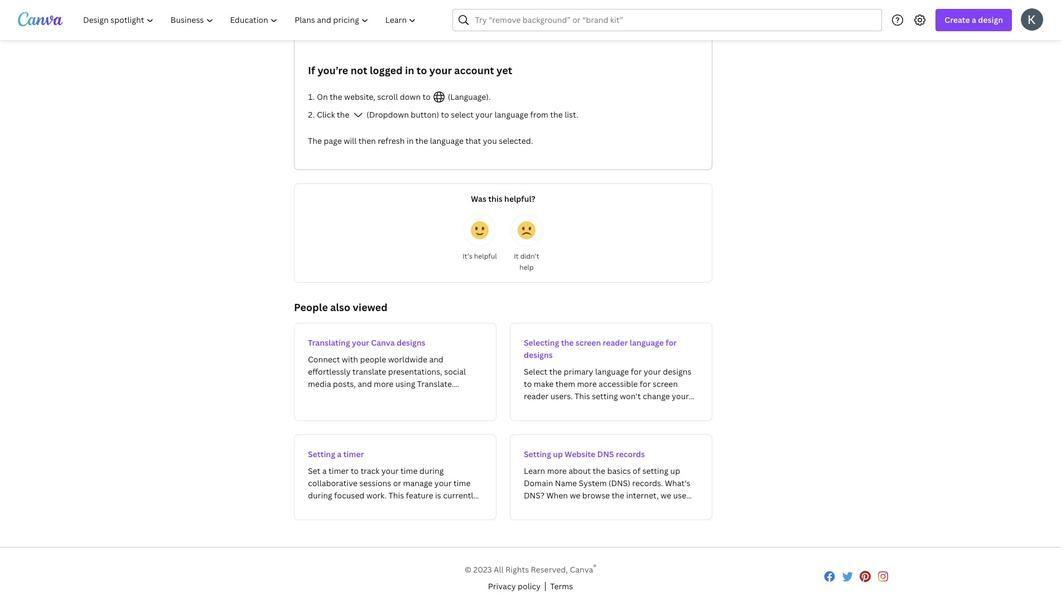 Task type: vqa. For each thing, say whether or not it's contained in the screenshot.
1 inside the button
no



Task type: describe. For each thing, give the bounding box(es) containing it.
the left list.
[[550, 109, 563, 120]]

helpful?
[[505, 194, 536, 204]]

setting a timer
[[308, 449, 364, 460]]

to for in
[[417, 64, 427, 77]]

account.
[[486, 30, 519, 40]]

select
[[451, 109, 474, 120]]

(dropdown
[[367, 109, 409, 120]]

the down button)
[[416, 136, 428, 146]]

your left account.
[[467, 30, 484, 40]]

will
[[344, 136, 357, 146]]

®
[[593, 563, 597, 571]]

reader
[[603, 338, 628, 348]]

setting for setting a timer
[[308, 449, 335, 460]]

button)
[[411, 109, 439, 120]]

design
[[978, 15, 1003, 25]]

website,
[[344, 92, 375, 102]]

translating
[[308, 338, 350, 348]]

a for create
[[972, 15, 977, 25]]

setting up website dns records
[[524, 449, 645, 460]]

to for down
[[423, 92, 431, 102]]

timer
[[343, 449, 364, 460]]

it
[[514, 252, 519, 261]]

create a design button
[[936, 9, 1012, 31]]

setting up website dns records link
[[510, 435, 713, 521]]

selecting the screen reader language for designs link
[[510, 323, 713, 421]]

that
[[466, 136, 481, 146]]

setting for setting up website dns records
[[524, 449, 551, 460]]

didn't
[[520, 252, 539, 261]]

the for click
[[337, 109, 350, 120]]

if
[[308, 64, 315, 77]]

designs inside "selecting the screen reader language for designs"
[[524, 350, 553, 360]]

then
[[359, 136, 376, 146]]

all
[[494, 565, 504, 575]]

page
[[324, 136, 342, 146]]

the for select
[[342, 30, 355, 40]]

people
[[294, 301, 328, 314]]

click the
[[317, 109, 351, 120]]

account
[[454, 64, 494, 77]]

😔 image
[[518, 222, 536, 239]]

privacy policy link
[[488, 581, 541, 593]]

to left select
[[441, 109, 449, 120]]

0 vertical spatial in
[[405, 64, 414, 77]]

©
[[465, 565, 472, 575]]

1 horizontal spatial you
[[483, 136, 497, 146]]

on the website, scroll down to
[[317, 92, 433, 102]]

0 horizontal spatial for
[[454, 30, 465, 40]]

selecting the screen reader language for designs
[[524, 338, 677, 360]]

translating your canva designs
[[308, 338, 426, 348]]

1 vertical spatial in
[[407, 136, 414, 146]]

selecting
[[524, 338, 559, 348]]

dns
[[597, 449, 614, 460]]

🙂 image
[[471, 222, 489, 239]]

viewed
[[353, 301, 388, 314]]

(language).
[[448, 92, 491, 102]]

to for want
[[429, 30, 437, 40]]

you're
[[318, 64, 348, 77]]

© 2023 all rights reserved, canva ®
[[465, 563, 597, 575]]

privacy
[[488, 581, 516, 592]]



Task type: locate. For each thing, give the bounding box(es) containing it.
also
[[330, 301, 350, 314]]

the page will then refresh in the language that you selected.
[[308, 136, 533, 146]]

1 horizontal spatial for
[[666, 338, 677, 348]]

1 horizontal spatial designs
[[524, 350, 553, 360]]

policy
[[518, 581, 541, 592]]

a left timer
[[337, 449, 342, 460]]

1 horizontal spatial a
[[972, 15, 977, 25]]

help
[[520, 263, 534, 272]]

terms
[[550, 581, 573, 592]]

a inside dropdown button
[[972, 15, 977, 25]]

a left design
[[972, 15, 977, 25]]

in right refresh
[[407, 136, 414, 146]]

to up down
[[417, 64, 427, 77]]

0 vertical spatial designs
[[397, 338, 426, 348]]

1 horizontal spatial canva
[[570, 565, 593, 575]]

language left that
[[430, 136, 464, 146]]

it didn't help
[[514, 252, 539, 272]]

setting a timer link
[[294, 435, 497, 521]]

0 horizontal spatial a
[[337, 449, 342, 460]]

Try "remove background" or "brand kit" search field
[[475, 9, 875, 31]]

to right down
[[423, 92, 431, 102]]

(dropdown button) to select your language from the list.
[[367, 109, 579, 120]]

canva inside © 2023 all rights reserved, canva ®
[[570, 565, 593, 575]]

0 horizontal spatial canva
[[371, 338, 395, 348]]

canva up terms
[[570, 565, 593, 575]]

want
[[408, 30, 427, 40]]

0 horizontal spatial setting
[[308, 449, 335, 460]]

yet
[[497, 64, 512, 77]]

your right select
[[476, 109, 493, 120]]

your
[[467, 30, 484, 40], [430, 64, 452, 77], [476, 109, 493, 120], [352, 338, 369, 348]]

the inside "selecting the screen reader language for designs"
[[561, 338, 574, 348]]

canva
[[371, 338, 395, 348], [570, 565, 593, 575]]

language right reader
[[630, 338, 664, 348]]

0 horizontal spatial designs
[[397, 338, 426, 348]]

this
[[488, 194, 503, 204]]

select
[[317, 30, 341, 40]]

down
[[400, 92, 421, 102]]

refresh
[[378, 136, 405, 146]]

designs
[[397, 338, 426, 348], [524, 350, 553, 360]]

0 vertical spatial a
[[972, 15, 977, 25]]

rights
[[506, 565, 529, 575]]

records
[[616, 449, 645, 460]]

the right click
[[337, 109, 350, 120]]

kendall parks image
[[1021, 8, 1044, 30]]

for
[[454, 30, 465, 40], [666, 338, 677, 348]]

1 horizontal spatial setting
[[524, 449, 551, 460]]

up
[[553, 449, 563, 460]]

2023
[[474, 565, 492, 575]]

from
[[530, 109, 548, 120]]

canva down "viewed"
[[371, 338, 395, 348]]

create a design
[[945, 15, 1003, 25]]

was
[[471, 194, 487, 204]]

1 vertical spatial for
[[666, 338, 677, 348]]

the
[[308, 136, 322, 146]]

list.
[[565, 109, 579, 120]]

use
[[439, 30, 452, 40]]

in
[[405, 64, 414, 77], [407, 136, 414, 146]]

0 vertical spatial for
[[454, 30, 465, 40]]

you right that
[[483, 136, 497, 146]]

to left use
[[429, 30, 437, 40]]

0 vertical spatial canva
[[371, 338, 395, 348]]

terms link
[[550, 581, 573, 593]]

the right 'select'
[[342, 30, 355, 40]]

if you're not logged in to your account yet
[[308, 64, 512, 77]]

helpful
[[474, 252, 497, 261]]

selected.
[[499, 136, 533, 146]]

create
[[945, 15, 970, 25]]

1 vertical spatial designs
[[524, 350, 553, 360]]

the right on
[[330, 92, 342, 102]]

translating your canva designs link
[[294, 323, 497, 421]]

a
[[972, 15, 977, 25], [337, 449, 342, 460]]

a for setting
[[337, 449, 342, 460]]

0 vertical spatial you
[[392, 30, 406, 40]]

in right logged
[[405, 64, 414, 77]]

privacy policy
[[488, 581, 541, 592]]

2 setting from the left
[[524, 449, 551, 460]]

0 horizontal spatial you
[[392, 30, 406, 40]]

1 vertical spatial a
[[337, 449, 342, 460]]

to
[[429, 30, 437, 40], [417, 64, 427, 77], [423, 92, 431, 102], [441, 109, 449, 120]]

your left the "account"
[[430, 64, 452, 77]]

1 setting from the left
[[308, 449, 335, 460]]

people also viewed
[[294, 301, 388, 314]]

not
[[351, 64, 367, 77]]

logged
[[370, 64, 403, 77]]

scroll
[[377, 92, 398, 102]]

you
[[392, 30, 406, 40], [483, 136, 497, 146]]

you left the want
[[392, 30, 406, 40]]

setting left timer
[[308, 449, 335, 460]]

it's helpful
[[463, 252, 497, 261]]

the for selecting
[[561, 338, 574, 348]]

1 vertical spatial you
[[483, 136, 497, 146]]

the left the screen
[[561, 338, 574, 348]]

the
[[342, 30, 355, 40], [330, 92, 342, 102], [337, 109, 350, 120], [550, 109, 563, 120], [416, 136, 428, 146], [561, 338, 574, 348]]

click
[[317, 109, 335, 120]]

reserved,
[[531, 565, 568, 575]]

language
[[357, 30, 391, 40], [495, 109, 528, 120], [430, 136, 464, 146], [630, 338, 664, 348]]

setting
[[308, 449, 335, 460], [524, 449, 551, 460]]

setting left "up"
[[524, 449, 551, 460]]

your right the translating
[[352, 338, 369, 348]]

the for on
[[330, 92, 342, 102]]

was this helpful?
[[471, 194, 536, 204]]

top level navigation element
[[76, 9, 426, 31]]

on
[[317, 92, 328, 102]]

language up logged
[[357, 30, 391, 40]]

select the language you want to use for your account.
[[317, 30, 519, 40]]

it's
[[463, 252, 473, 261]]

screen
[[576, 338, 601, 348]]

language inside "selecting the screen reader language for designs"
[[630, 338, 664, 348]]

1 vertical spatial canva
[[570, 565, 593, 575]]

for inside "selecting the screen reader language for designs"
[[666, 338, 677, 348]]

language up selected.
[[495, 109, 528, 120]]

website
[[565, 449, 596, 460]]



